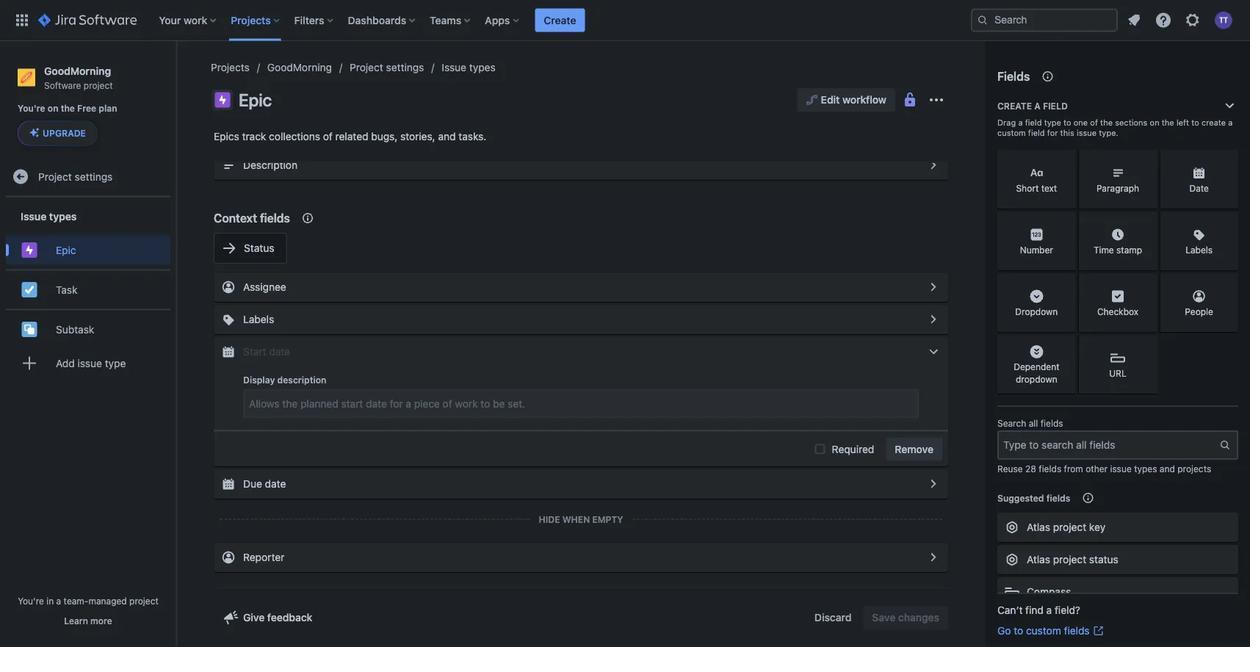 Task type: vqa. For each thing, say whether or not it's contained in the screenshot.
Mention icon
no



Task type: describe. For each thing, give the bounding box(es) containing it.
edit workflow
[[821, 94, 887, 106]]

upgrade button
[[18, 121, 97, 145]]

fields
[[998, 69, 1030, 83]]

and for tasks.
[[438, 130, 456, 143]]

open field configuration image for due date
[[925, 475, 943, 493]]

issue for group containing issue types
[[21, 210, 47, 222]]

fields left more information about the context fields image
[[260, 211, 290, 225]]

discard
[[815, 612, 852, 624]]

give feedback button
[[214, 606, 321, 630]]

banner containing your work
[[0, 0, 1250, 41]]

status
[[244, 242, 274, 254]]

track
[[242, 130, 266, 143]]

discard button
[[806, 606, 861, 630]]

epic group
[[6, 231, 170, 269]]

context
[[214, 211, 257, 225]]

date for due date
[[265, 477, 286, 490]]

close field configuration image
[[925, 343, 943, 360]]

your work
[[159, 14, 207, 26]]

dropdown
[[1016, 374, 1058, 385]]

due
[[243, 477, 262, 490]]

1 horizontal spatial project settings link
[[350, 59, 424, 76]]

1 horizontal spatial epic
[[239, 90, 272, 110]]

drag
[[998, 118, 1016, 127]]

issue types for group containing issue types
[[21, 210, 77, 222]]

hide when empty
[[539, 514, 623, 524]]

display description
[[243, 375, 326, 385]]

2 horizontal spatial types
[[1134, 464, 1157, 474]]

edit workflow button
[[798, 88, 895, 112]]

project inside goodmorning software project
[[84, 80, 113, 90]]

projects button
[[226, 8, 285, 32]]

your profile and settings image
[[1215, 11, 1233, 29]]

dashboards button
[[343, 8, 421, 32]]

0 horizontal spatial to
[[1014, 625, 1023, 637]]

search
[[998, 418, 1026, 429]]

reporter button
[[214, 543, 948, 572]]

1 horizontal spatial project settings
[[350, 61, 424, 73]]

all
[[1029, 418, 1038, 429]]

assignee
[[243, 281, 286, 293]]

number
[[1020, 245, 1053, 255]]

learn
[[64, 616, 88, 626]]

work
[[184, 14, 207, 26]]

can't find a field?
[[998, 604, 1081, 616]]

issue types for issue types link
[[442, 61, 496, 73]]

projects link
[[211, 59, 250, 76]]

primary element
[[9, 0, 971, 41]]

filters
[[294, 14, 324, 26]]

find
[[1026, 604, 1044, 616]]

a right drag
[[1018, 118, 1023, 127]]

filters button
[[290, 8, 339, 32]]

tasks.
[[459, 130, 487, 143]]

help image
[[1155, 11, 1172, 29]]

dependent
[[1014, 362, 1060, 372]]

settings image
[[1184, 11, 1202, 29]]

atlas for atlas project status
[[1027, 554, 1050, 566]]

create for create
[[544, 14, 576, 26]]

projects for projects link
[[211, 61, 250, 73]]

date
[[1190, 183, 1209, 193]]

1 vertical spatial settings
[[75, 170, 113, 183]]

compass
[[1027, 586, 1071, 598]]

types for issue types link
[[469, 61, 496, 73]]

left
[[1177, 118, 1189, 127]]

collections
[[269, 130, 320, 143]]

issue inside drag a field type to one of the sections on the left to create a custom field for this issue type.
[[1077, 128, 1097, 138]]

stamp
[[1117, 245, 1142, 255]]

you're on the free plan
[[18, 103, 117, 114]]

1 vertical spatial custom
[[1026, 625, 1061, 637]]

and for projects
[[1160, 464, 1175, 474]]

epics
[[214, 130, 239, 143]]

fields right the 28
[[1039, 464, 1062, 474]]

software
[[44, 80, 81, 90]]

suggested fields
[[998, 493, 1071, 503]]

epic inside group
[[56, 244, 76, 256]]

appswitcher icon image
[[13, 11, 31, 29]]

type.
[[1099, 128, 1119, 138]]

0 horizontal spatial of
[[323, 130, 333, 143]]

from
[[1064, 464, 1083, 474]]

checkbox
[[1097, 306, 1139, 317]]

url
[[1109, 368, 1127, 378]]

notifications image
[[1125, 11, 1143, 29]]

bugs,
[[371, 130, 398, 143]]

drag a field type to one of the sections on the left to create a custom field for this issue type.
[[998, 118, 1233, 138]]

a right create
[[1228, 118, 1233, 127]]

for
[[1047, 128, 1058, 138]]

more
[[90, 616, 112, 626]]

fields left this link will be opened in a new tab image
[[1064, 625, 1090, 637]]

projects for projects popup button on the left of the page
[[231, 14, 271, 26]]

issue types link
[[442, 59, 496, 76]]

apps
[[485, 14, 510, 26]]

project down atlas project key
[[1053, 554, 1087, 566]]

reuse
[[998, 464, 1023, 474]]

empty
[[592, 514, 623, 524]]

upgrade
[[43, 128, 86, 138]]

when
[[562, 514, 590, 524]]

labels inside 'button'
[[243, 313, 274, 325]]

you're for you're on the free plan
[[18, 103, 45, 114]]

more information about the context fields image
[[299, 209, 317, 227]]

learn more button
[[64, 615, 112, 627]]

subtask link
[[6, 315, 170, 344]]

paragraph
[[1097, 183, 1139, 193]]

go to custom fields
[[998, 625, 1090, 637]]

fields left more information about the suggested fields image
[[1047, 493, 1071, 503]]

goodmorning for goodmorning software project
[[44, 65, 111, 77]]

go
[[998, 625, 1011, 637]]

2 horizontal spatial to
[[1192, 118, 1200, 127]]

epics track collections of related bugs, stories, and tasks.
[[214, 130, 487, 143]]

open field configuration image for description
[[925, 156, 943, 174]]

description
[[277, 375, 326, 385]]

plan
[[99, 103, 117, 114]]

due date button
[[214, 469, 948, 498]]

add
[[56, 357, 75, 369]]

reporter
[[243, 551, 285, 563]]

open field configuration image for labels
[[925, 310, 943, 328]]

a right find
[[1047, 604, 1052, 616]]

this link will be opened in a new tab image
[[1093, 625, 1105, 637]]

0 vertical spatial settings
[[386, 61, 424, 73]]

0 horizontal spatial the
[[61, 103, 75, 114]]

team-
[[64, 596, 88, 606]]



Task type: locate. For each thing, give the bounding box(es) containing it.
1 vertical spatial on
[[1150, 118, 1160, 127]]

on
[[48, 103, 58, 114], [1150, 118, 1160, 127]]

the up 'type.'
[[1100, 118, 1113, 127]]

2 open field configuration image from the top
[[925, 310, 943, 328]]

date inside button
[[265, 477, 286, 490]]

and left the tasks.
[[438, 130, 456, 143]]

1 horizontal spatial to
[[1064, 118, 1071, 127]]

issue right other
[[1110, 464, 1132, 474]]

1 horizontal spatial settings
[[386, 61, 424, 73]]

0 vertical spatial date
[[269, 345, 290, 357]]

0 horizontal spatial issue
[[21, 210, 47, 222]]

custom down can't find a field?
[[1026, 625, 1061, 637]]

1 vertical spatial more information image
[[1138, 213, 1156, 231]]

open field configuration image for assignee
[[925, 278, 943, 296]]

2 you're from the top
[[18, 596, 44, 606]]

you're left in at bottom
[[18, 596, 44, 606]]

open field configuration image
[[925, 156, 943, 174], [925, 310, 943, 328], [925, 548, 943, 566]]

0 horizontal spatial types
[[49, 210, 77, 222]]

due date
[[243, 477, 286, 490]]

1 horizontal spatial the
[[1100, 118, 1113, 127]]

0 vertical spatial on
[[48, 103, 58, 114]]

search all fields
[[998, 418, 1063, 429]]

Search field
[[971, 8, 1118, 32]]

issue types inside group
[[21, 210, 77, 222]]

custom down drag
[[998, 128, 1026, 138]]

field left the for
[[1028, 128, 1045, 138]]

2 horizontal spatial issue
[[1110, 464, 1132, 474]]

0 vertical spatial more information image
[[1138, 151, 1156, 169]]

issue
[[442, 61, 467, 73], [21, 210, 47, 222]]

0 vertical spatial project
[[350, 61, 383, 73]]

of left "related"
[[323, 130, 333, 143]]

task
[[56, 284, 77, 296]]

1 vertical spatial you're
[[18, 596, 44, 606]]

1 horizontal spatial type
[[1044, 118, 1061, 127]]

0 vertical spatial issue types
[[442, 61, 496, 73]]

of right one
[[1090, 118, 1098, 127]]

your
[[159, 14, 181, 26]]

atlas for atlas project key
[[1027, 521, 1050, 533]]

0 horizontal spatial project settings
[[38, 170, 113, 183]]

1 vertical spatial type
[[105, 357, 126, 369]]

one
[[1074, 118, 1088, 127]]

atlas up compass
[[1027, 554, 1050, 566]]

can't
[[998, 604, 1023, 616]]

type down subtask link on the left
[[105, 357, 126, 369]]

other
[[1086, 464, 1108, 474]]

a right in at bottom
[[56, 596, 61, 606]]

goodmorning link
[[267, 59, 332, 76]]

0 vertical spatial of
[[1090, 118, 1098, 127]]

you're up upgrade button on the top of the page
[[18, 103, 45, 114]]

issue down one
[[1077, 128, 1097, 138]]

to
[[1064, 118, 1071, 127], [1192, 118, 1200, 127], [1014, 625, 1023, 637]]

1 vertical spatial atlas
[[1027, 554, 1050, 566]]

free
[[77, 103, 96, 114]]

0 horizontal spatial epic
[[56, 244, 76, 256]]

dependent dropdown
[[1014, 362, 1060, 385]]

display
[[243, 375, 275, 385]]

open field configuration image down remove button on the bottom of page
[[925, 475, 943, 493]]

1 vertical spatial project settings
[[38, 170, 113, 183]]

open field configuration image for reporter
[[925, 548, 943, 566]]

field for create
[[1043, 101, 1068, 111]]

2 vertical spatial types
[[1134, 464, 1157, 474]]

0 vertical spatial issue
[[442, 61, 467, 73]]

date for start date
[[269, 345, 290, 357]]

description
[[243, 159, 298, 171]]

0 vertical spatial and
[[438, 130, 456, 143]]

key
[[1089, 521, 1106, 533]]

start date
[[243, 345, 290, 357]]

0 vertical spatial issue
[[1077, 128, 1097, 138]]

1 horizontal spatial of
[[1090, 118, 1098, 127]]

to right left
[[1192, 118, 1200, 127]]

project settings down upgrade
[[38, 170, 113, 183]]

1 horizontal spatial issue
[[1077, 128, 1097, 138]]

status
[[1089, 554, 1119, 566]]

type inside add issue type button
[[105, 357, 126, 369]]

open field configuration image
[[925, 278, 943, 296], [925, 475, 943, 493]]

more information image for time stamp
[[1138, 213, 1156, 231]]

workflow
[[843, 94, 887, 106]]

types up epic link
[[49, 210, 77, 222]]

0 horizontal spatial and
[[438, 130, 456, 143]]

1 vertical spatial project settings link
[[6, 162, 170, 191]]

1 vertical spatial create
[[998, 101, 1032, 111]]

subtask
[[56, 323, 94, 335]]

types down type to search all fields text field at the bottom right
[[1134, 464, 1157, 474]]

create a field
[[998, 101, 1068, 111]]

the
[[61, 103, 75, 114], [1100, 118, 1113, 127], [1162, 118, 1174, 127]]

you're in a team-managed project
[[18, 596, 159, 606]]

0 horizontal spatial settings
[[75, 170, 113, 183]]

create inside 'button'
[[544, 14, 576, 26]]

1 horizontal spatial and
[[1160, 464, 1175, 474]]

goodmorning up 'software'
[[44, 65, 111, 77]]

1 horizontal spatial project
[[350, 61, 383, 73]]

epic right issue type icon
[[239, 90, 272, 110]]

feedback
[[267, 612, 313, 624]]

compass button
[[998, 577, 1239, 607]]

projects
[[1178, 464, 1212, 474]]

1 more information image from the top
[[1138, 151, 1156, 169]]

remove button
[[886, 437, 943, 461]]

project right managed at the left of page
[[129, 596, 159, 606]]

dropdown
[[1015, 306, 1058, 317]]

field down create a field
[[1025, 118, 1042, 127]]

project down dashboards
[[350, 61, 383, 73]]

type up the for
[[1044, 118, 1061, 127]]

type inside drag a field type to one of the sections on the left to create a custom field for this issue type.
[[1044, 118, 1061, 127]]

0 vertical spatial labels
[[1186, 245, 1213, 255]]

0 vertical spatial atlas
[[1027, 521, 1050, 533]]

settings down dashboards popup button
[[386, 61, 424, 73]]

suggested
[[998, 493, 1044, 503]]

1 horizontal spatial labels
[[1186, 245, 1213, 255]]

0 vertical spatial open field configuration image
[[925, 156, 943, 174]]

to up this
[[1064, 118, 1071, 127]]

in
[[46, 596, 54, 606]]

create button
[[535, 8, 585, 32]]

0 vertical spatial project settings
[[350, 61, 424, 73]]

project up plan
[[84, 80, 113, 90]]

2 vertical spatial issue
[[1110, 464, 1132, 474]]

more information about the suggested fields image
[[1079, 489, 1097, 507]]

go to custom fields link
[[998, 624, 1105, 638]]

3 open field configuration image from the top
[[925, 548, 943, 566]]

2 vertical spatial field
[[1028, 128, 1045, 138]]

create
[[1202, 118, 1226, 127]]

Display description field
[[245, 390, 918, 417]]

0 vertical spatial open field configuration image
[[925, 278, 943, 296]]

required
[[832, 443, 874, 455]]

2 open field configuration image from the top
[[925, 475, 943, 493]]

more information about the fields image
[[1039, 68, 1057, 85]]

types down primary element
[[469, 61, 496, 73]]

1 vertical spatial of
[[323, 130, 333, 143]]

1 vertical spatial open field configuration image
[[925, 310, 943, 328]]

project
[[350, 61, 383, 73], [38, 170, 72, 183]]

banner
[[0, 0, 1250, 41]]

issue types down teams dropdown button
[[442, 61, 496, 73]]

the left the free
[[61, 103, 75, 114]]

field up the for
[[1043, 101, 1068, 111]]

a
[[1034, 101, 1041, 111], [1018, 118, 1023, 127], [1228, 118, 1233, 127], [56, 596, 61, 606], [1047, 604, 1052, 616]]

issue inside add issue type button
[[78, 357, 102, 369]]

remove
[[895, 443, 934, 455]]

assignee button
[[214, 272, 948, 302]]

a down "more information about the fields" icon
[[1034, 101, 1041, 111]]

0 horizontal spatial create
[[544, 14, 576, 26]]

issue types up epic group
[[21, 210, 77, 222]]

labels up start
[[243, 313, 274, 325]]

this
[[1060, 128, 1075, 138]]

settings down upgrade
[[75, 170, 113, 183]]

date right due
[[265, 477, 286, 490]]

jira software image
[[38, 11, 137, 29], [38, 11, 137, 29]]

teams
[[430, 14, 461, 26]]

issue
[[1077, 128, 1097, 138], [78, 357, 102, 369], [1110, 464, 1132, 474]]

0 vertical spatial type
[[1044, 118, 1061, 127]]

teams button
[[425, 8, 476, 32]]

issue up epic group
[[21, 210, 47, 222]]

0 vertical spatial create
[[544, 14, 576, 26]]

issue type icon image
[[214, 91, 231, 109]]

atlas project key button
[[998, 513, 1239, 542]]

group
[[6, 197, 170, 387]]

project down upgrade button on the top of the page
[[38, 170, 72, 183]]

open field configuration image inside description button
[[925, 156, 943, 174]]

project settings link down upgrade
[[6, 162, 170, 191]]

create up drag
[[998, 101, 1032, 111]]

give feedback
[[243, 612, 313, 624]]

you're for you're in a team-managed project
[[18, 596, 44, 606]]

labels down date
[[1186, 245, 1213, 255]]

0 vertical spatial types
[[469, 61, 496, 73]]

custom inside drag a field type to one of the sections on the left to create a custom field for this issue type.
[[998, 128, 1026, 138]]

and left projects
[[1160, 464, 1175, 474]]

projects inside projects popup button
[[231, 14, 271, 26]]

projects up issue type icon
[[211, 61, 250, 73]]

project left key
[[1053, 521, 1087, 533]]

open field configuration image inside due date button
[[925, 475, 943, 493]]

goodmorning software project
[[44, 65, 113, 90]]

types for group containing issue types
[[49, 210, 77, 222]]

types inside group
[[49, 210, 77, 222]]

people
[[1185, 306, 1214, 317]]

1 vertical spatial labels
[[243, 313, 274, 325]]

epic link
[[6, 235, 170, 265]]

search image
[[977, 14, 989, 26]]

hide
[[539, 514, 560, 524]]

open field configuration image inside reporter button
[[925, 548, 943, 566]]

open field configuration image inside labels 'button'
[[925, 310, 943, 328]]

1 open field configuration image from the top
[[925, 156, 943, 174]]

1 horizontal spatial on
[[1150, 118, 1160, 127]]

more options image
[[928, 91, 945, 109]]

create for create a field
[[998, 101, 1032, 111]]

on up upgrade button on the top of the page
[[48, 103, 58, 114]]

0 horizontal spatial goodmorning
[[44, 65, 111, 77]]

1 vertical spatial types
[[49, 210, 77, 222]]

0 horizontal spatial project
[[38, 170, 72, 183]]

0 horizontal spatial type
[[105, 357, 126, 369]]

0 vertical spatial epic
[[239, 90, 272, 110]]

1 vertical spatial project
[[38, 170, 72, 183]]

sidebar navigation image
[[160, 59, 192, 88]]

open field configuration image inside assignee button
[[925, 278, 943, 296]]

add issue type
[[56, 357, 126, 369]]

issue for issue types link
[[442, 61, 467, 73]]

epic up task
[[56, 244, 76, 256]]

on inside drag a field type to one of the sections on the left to create a custom field for this issue type.
[[1150, 118, 1160, 127]]

give
[[243, 612, 265, 624]]

1 horizontal spatial goodmorning
[[267, 61, 332, 73]]

field
[[1043, 101, 1068, 111], [1025, 118, 1042, 127], [1028, 128, 1045, 138]]

more information image
[[1138, 151, 1156, 169], [1138, 213, 1156, 231]]

open field configuration image up close field configuration icon
[[925, 278, 943, 296]]

stories,
[[400, 130, 435, 143]]

1 horizontal spatial create
[[998, 101, 1032, 111]]

1 vertical spatial issue
[[21, 210, 47, 222]]

0 horizontal spatial issue types
[[21, 210, 77, 222]]

project settings link down dashboards popup button
[[350, 59, 424, 76]]

0 vertical spatial custom
[[998, 128, 1026, 138]]

1 horizontal spatial issue types
[[442, 61, 496, 73]]

2 vertical spatial open field configuration image
[[925, 548, 943, 566]]

issue inside group
[[21, 210, 47, 222]]

custom
[[998, 128, 1026, 138], [1026, 625, 1061, 637]]

time
[[1094, 245, 1114, 255]]

1 atlas from the top
[[1027, 521, 1050, 533]]

atlas down suggested fields
[[1027, 521, 1050, 533]]

reuse 28 fields from other issue types and projects
[[998, 464, 1212, 474]]

projects up projects link
[[231, 14, 271, 26]]

0 vertical spatial project settings link
[[350, 59, 424, 76]]

0 vertical spatial projects
[[231, 14, 271, 26]]

the left left
[[1162, 118, 1174, 127]]

of
[[1090, 118, 1098, 127], [323, 130, 333, 143]]

0 horizontal spatial on
[[48, 103, 58, 114]]

field for drag
[[1025, 118, 1042, 127]]

description button
[[214, 150, 948, 180]]

1 vertical spatial open field configuration image
[[925, 475, 943, 493]]

1 you're from the top
[[18, 103, 45, 114]]

atlas project status
[[1027, 554, 1119, 566]]

text
[[1041, 183, 1057, 193]]

date right start
[[269, 345, 290, 357]]

project
[[84, 80, 113, 90], [1053, 521, 1087, 533], [1053, 554, 1087, 566], [129, 596, 159, 606]]

issue right add
[[78, 357, 102, 369]]

on right sections
[[1150, 118, 1160, 127]]

1 vertical spatial epic
[[56, 244, 76, 256]]

add issue type image
[[21, 354, 38, 372]]

Type to search all fields text field
[[999, 432, 1219, 458]]

2 horizontal spatial the
[[1162, 118, 1174, 127]]

1 vertical spatial field
[[1025, 118, 1042, 127]]

1 vertical spatial issue types
[[21, 210, 77, 222]]

more information image up paragraph
[[1138, 151, 1156, 169]]

you're
[[18, 103, 45, 114], [18, 596, 44, 606]]

0 horizontal spatial issue
[[78, 357, 102, 369]]

issue types
[[442, 61, 496, 73], [21, 210, 77, 222]]

0 vertical spatial field
[[1043, 101, 1068, 111]]

apps button
[[481, 8, 525, 32]]

1 vertical spatial date
[[265, 477, 286, 490]]

1 vertical spatial and
[[1160, 464, 1175, 474]]

edit
[[821, 94, 840, 106]]

to right go
[[1014, 625, 1023, 637]]

goodmorning for goodmorning
[[267, 61, 332, 73]]

0 horizontal spatial project settings link
[[6, 162, 170, 191]]

more information image
[[1138, 275, 1156, 292]]

create right apps popup button
[[544, 14, 576, 26]]

2 more information image from the top
[[1138, 213, 1156, 231]]

project settings down dashboards popup button
[[350, 61, 424, 73]]

projects
[[231, 14, 271, 26], [211, 61, 250, 73]]

of inside drag a field type to one of the sections on the left to create a custom field for this issue type.
[[1090, 118, 1098, 127]]

atlas project status button
[[998, 545, 1239, 574]]

1 horizontal spatial issue
[[442, 61, 467, 73]]

1 open field configuration image from the top
[[925, 278, 943, 296]]

more information image up stamp
[[1138, 213, 1156, 231]]

issue down teams dropdown button
[[442, 61, 467, 73]]

goodmorning down filters
[[267, 61, 332, 73]]

more information image for paragraph
[[1138, 151, 1156, 169]]

epic
[[239, 90, 272, 110], [56, 244, 76, 256]]

goodmorning inside goodmorning software project
[[44, 65, 111, 77]]

fields right all
[[1041, 418, 1063, 429]]

1 vertical spatial projects
[[211, 61, 250, 73]]

0 vertical spatial you're
[[18, 103, 45, 114]]

1 horizontal spatial types
[[469, 61, 496, 73]]

0 horizontal spatial labels
[[243, 313, 274, 325]]

field?
[[1055, 604, 1081, 616]]

group containing issue types
[[6, 197, 170, 387]]

1 vertical spatial issue
[[78, 357, 102, 369]]

short
[[1016, 183, 1039, 193]]

2 atlas from the top
[[1027, 554, 1050, 566]]



